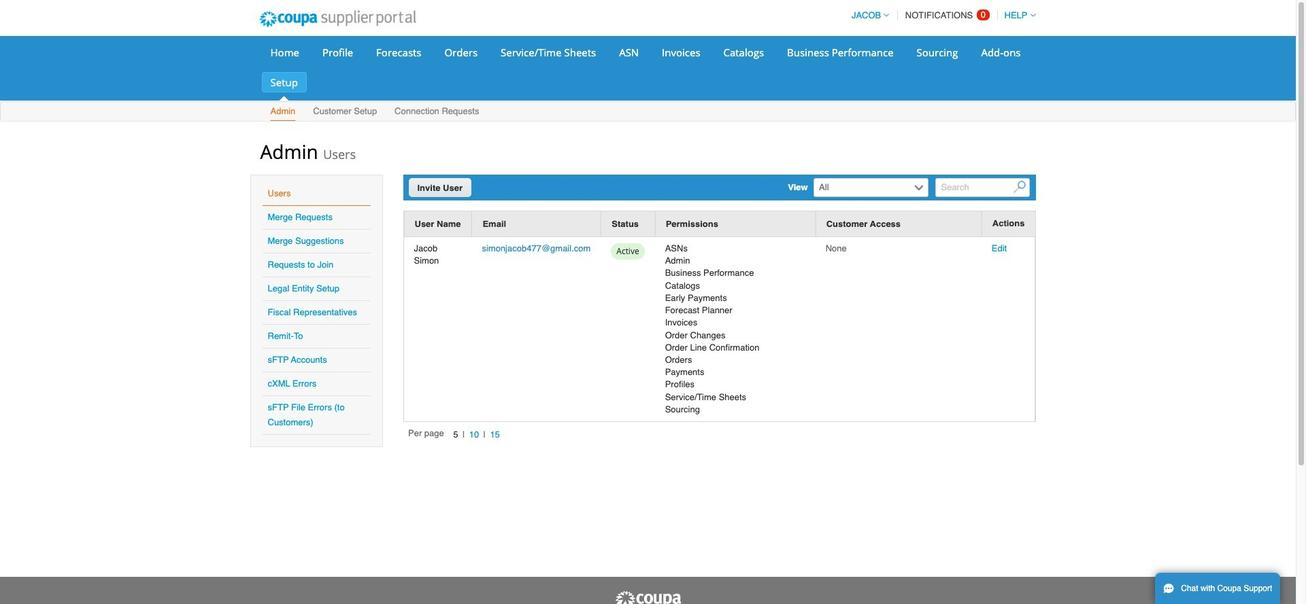 Task type: describe. For each thing, give the bounding box(es) containing it.
permissions element
[[655, 212, 815, 237]]

0 horizontal spatial coupa supplier portal image
[[250, 2, 425, 36]]

status element
[[601, 212, 655, 237]]

Search text field
[[935, 178, 1030, 197]]

1 vertical spatial navigation
[[408, 428, 504, 443]]

search image
[[1014, 181, 1026, 194]]



Task type: locate. For each thing, give the bounding box(es) containing it.
coupa supplier portal image
[[250, 2, 425, 36], [614, 591, 682, 605]]

1 horizontal spatial navigation
[[846, 2, 1036, 29]]

0 vertical spatial navigation
[[846, 2, 1036, 29]]

1 horizontal spatial coupa supplier portal image
[[614, 591, 682, 605]]

navigation
[[846, 2, 1036, 29], [408, 428, 504, 443]]

1 vertical spatial coupa supplier portal image
[[614, 591, 682, 605]]

0 horizontal spatial navigation
[[408, 428, 504, 443]]

None text field
[[815, 179, 913, 197]]

email element
[[472, 212, 601, 237]]

user name element
[[404, 212, 472, 237]]

0 vertical spatial coupa supplier portal image
[[250, 2, 425, 36]]

customer access element
[[815, 212, 982, 237]]



Task type: vqa. For each thing, say whether or not it's contained in the screenshot.
the bottom Coupa Supplier Portal image
yes



